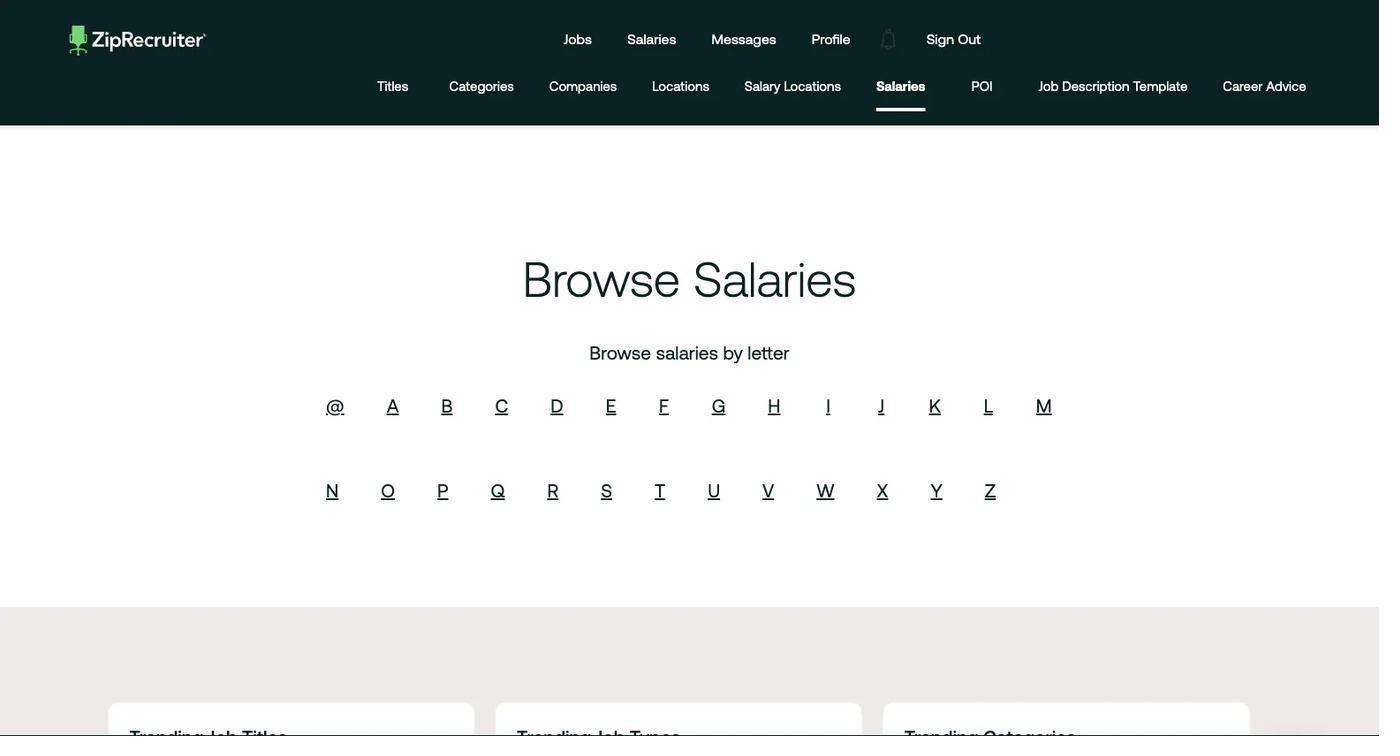 Task type: locate. For each thing, give the bounding box(es) containing it.
salary locations
[[745, 78, 841, 93]]

locations
[[652, 78, 709, 93], [784, 78, 841, 93]]

j link
[[878, 395, 885, 416]]

salaries
[[627, 31, 676, 47], [877, 78, 926, 93], [694, 251, 856, 306], [656, 342, 718, 363]]

f link
[[659, 395, 669, 416]]

k link
[[929, 395, 941, 416]]

career advice link
[[1223, 64, 1306, 111]]

salary locations link
[[745, 64, 841, 111]]

salaries link right jobs link
[[614, 14, 690, 64]]

salaries inside tabs element
[[877, 78, 926, 93]]

i link
[[826, 395, 830, 416]]

0 vertical spatial browse
[[523, 251, 680, 306]]

w
[[817, 480, 835, 501]]

q link
[[491, 480, 505, 501]]

n
[[326, 480, 339, 501]]

g link
[[712, 395, 726, 416]]

browse salaries
[[523, 251, 856, 306]]

salaries up locations link
[[627, 31, 676, 47]]

notifications image
[[868, 19, 909, 60]]

p
[[437, 480, 448, 501]]

c link
[[495, 395, 508, 416]]

z link
[[985, 480, 996, 501]]

salaries link
[[614, 14, 690, 64], [877, 64, 926, 108]]

titles
[[377, 78, 408, 93]]

1 vertical spatial browse
[[590, 342, 651, 363]]

titles link
[[372, 64, 414, 111]]

1 locations from the left
[[652, 78, 709, 93]]

a
[[387, 395, 399, 416]]

y
[[931, 480, 943, 501]]

career advice
[[1223, 78, 1306, 93]]

categories
[[449, 78, 514, 93]]

t link
[[655, 480, 666, 501]]

o
[[381, 480, 395, 501]]

profile
[[812, 31, 851, 47]]

browse
[[523, 251, 680, 306], [590, 342, 651, 363]]

salaries link down notifications icon
[[877, 64, 926, 108]]

companies
[[549, 78, 617, 93]]

salaries up letter
[[694, 251, 856, 306]]

sign out
[[927, 31, 981, 47]]

x
[[877, 480, 888, 501]]

poi
[[972, 78, 993, 93]]

v link
[[763, 480, 774, 501]]

e
[[606, 395, 616, 416]]

sign out link
[[913, 14, 994, 64]]

o link
[[381, 480, 395, 501]]

2 locations from the left
[[784, 78, 841, 93]]

k
[[929, 395, 941, 416]]

m
[[1036, 395, 1052, 416]]

1 horizontal spatial salaries link
[[877, 64, 926, 108]]

main element
[[55, 14, 1324, 64]]

a link
[[387, 395, 399, 416]]

f
[[659, 395, 669, 416]]

salaries down notifications icon
[[877, 78, 926, 93]]

n link
[[326, 480, 339, 501]]

h link
[[768, 395, 781, 416]]

g
[[712, 395, 726, 416]]

h
[[768, 395, 781, 416]]

job
[[1039, 78, 1059, 93]]

y link
[[931, 480, 943, 501]]

locations right salary at top right
[[784, 78, 841, 93]]

0 horizontal spatial locations
[[652, 78, 709, 93]]

w link
[[817, 480, 835, 501]]

r
[[547, 480, 559, 501]]

j
[[878, 395, 885, 416]]

browse for browse salaries by letter
[[590, 342, 651, 363]]

l link
[[984, 395, 993, 416]]

d
[[551, 395, 563, 416]]

1 horizontal spatial locations
[[784, 78, 841, 93]]

locations down main element
[[652, 78, 709, 93]]

advice
[[1266, 78, 1306, 93]]

browse for browse salaries
[[523, 251, 680, 306]]



Task type: vqa. For each thing, say whether or not it's contained in the screenshot.
'Salaries'
yes



Task type: describe. For each thing, give the bounding box(es) containing it.
@
[[326, 395, 344, 416]]

ziprecruiter image
[[69, 25, 206, 56]]

tabs element
[[372, 64, 1324, 111]]

salaries left by
[[656, 342, 718, 363]]

u link
[[708, 480, 720, 501]]

description
[[1062, 78, 1130, 93]]

messages link
[[698, 14, 790, 64]]

sign
[[927, 31, 954, 47]]

v
[[763, 480, 774, 501]]

i
[[826, 395, 830, 416]]

letter
[[748, 342, 790, 363]]

by
[[723, 342, 743, 363]]

template
[[1133, 78, 1188, 93]]

browse salaries by letter
[[590, 342, 790, 363]]

x link
[[877, 480, 888, 501]]

b
[[441, 395, 453, 416]]

job description template
[[1039, 78, 1188, 93]]

z
[[985, 480, 996, 501]]

salary
[[745, 78, 781, 93]]

out
[[958, 31, 981, 47]]

@ link
[[326, 395, 344, 416]]

t
[[655, 480, 666, 501]]

u
[[708, 480, 720, 501]]

companies link
[[549, 64, 617, 111]]

job description template link
[[1039, 64, 1188, 111]]

s link
[[601, 480, 612, 501]]

jobs link
[[550, 14, 605, 64]]

e link
[[606, 395, 616, 416]]

career
[[1223, 78, 1263, 93]]

poi link
[[961, 64, 1003, 111]]

c
[[495, 395, 508, 416]]

p link
[[437, 480, 448, 501]]

b link
[[441, 395, 453, 416]]

0 horizontal spatial salaries link
[[614, 14, 690, 64]]

m link
[[1036, 395, 1052, 416]]

r link
[[547, 480, 559, 501]]

messages
[[712, 31, 777, 47]]

d link
[[551, 395, 563, 416]]

jobs
[[563, 31, 592, 47]]

categories link
[[449, 64, 514, 111]]

l
[[984, 395, 993, 416]]

q
[[491, 480, 505, 501]]

profile link
[[799, 14, 864, 64]]

locations link
[[652, 64, 709, 111]]

salaries link inside tabs element
[[877, 64, 926, 108]]

salaries inside main element
[[627, 31, 676, 47]]

s
[[601, 480, 612, 501]]



